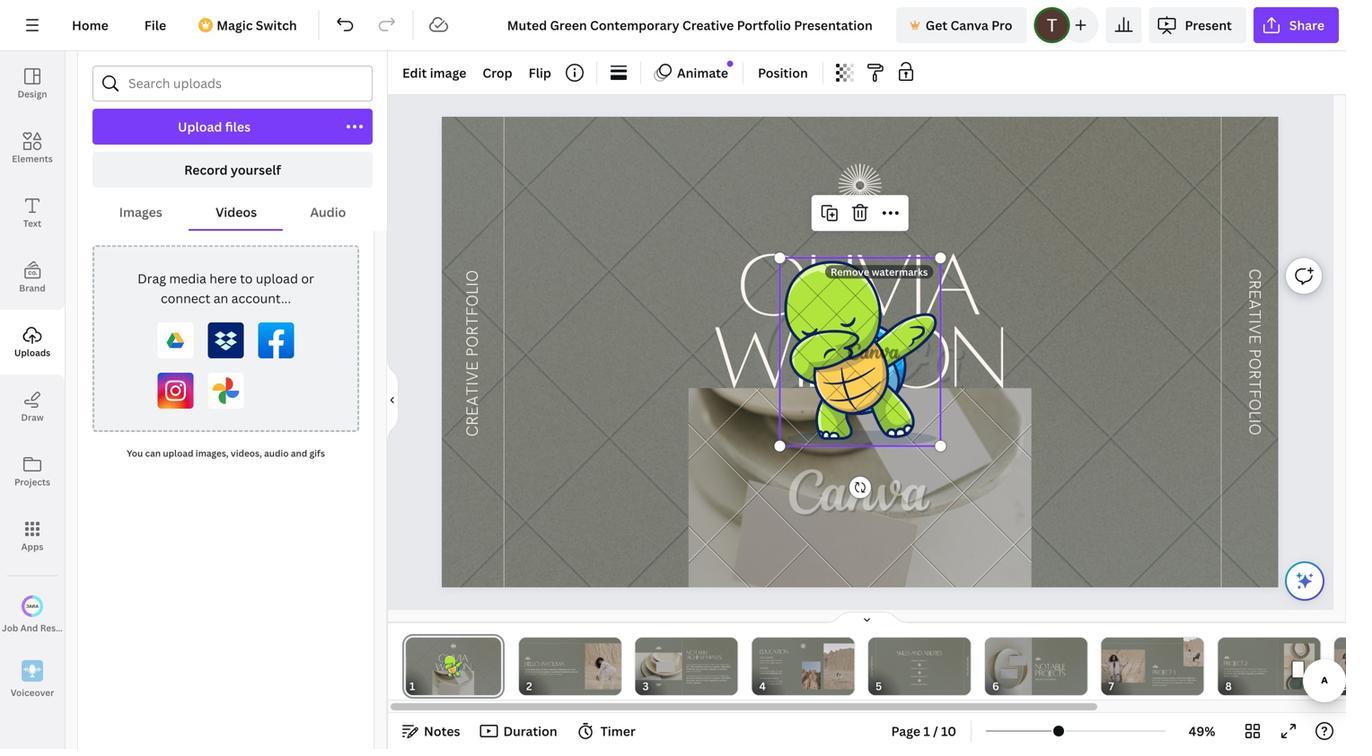 Task type: vqa. For each thing, say whether or not it's contained in the screenshot.
the 49% dropdown button
yes



Task type: describe. For each thing, give the bounding box(es) containing it.
2 e from the top
[[1245, 335, 1265, 344]]

magic switch
[[217, 17, 297, 34]]

creative portfolio
[[463, 270, 483, 437]]

job
[[2, 622, 18, 634]]

elements button
[[0, 116, 65, 181]]

job and resume ai button
[[0, 583, 86, 648]]

brand button
[[0, 245, 65, 310]]

page 1 / 10 button
[[884, 717, 964, 745]]

record
[[184, 161, 228, 178]]

creative
[[463, 361, 483, 437]]

apps button
[[0, 504, 65, 569]]

present
[[1185, 17, 1232, 34]]

hand drawn fireworks image
[[839, 164, 882, 207]]

home link
[[57, 7, 123, 43]]

videos,
[[231, 447, 262, 459]]

Page title text field
[[423, 677, 430, 695]]

design button
[[0, 51, 65, 116]]

here
[[210, 270, 237, 287]]

media
[[169, 270, 206, 287]]

1
[[924, 723, 930, 740]]

you
[[127, 447, 143, 459]]

animate
[[677, 64, 728, 81]]

connect
[[161, 290, 210, 307]]

upload files
[[178, 118, 251, 135]]

c r e a t i v e p o r t f o l i o
[[1245, 269, 1265, 436]]

ai
[[77, 622, 86, 634]]

crop button
[[476, 58, 520, 87]]

file button
[[130, 7, 181, 43]]

projects button
[[0, 439, 65, 504]]

canva
[[951, 17, 989, 34]]

duration button
[[475, 717, 565, 745]]

voiceover button
[[0, 648, 65, 712]]

images,
[[196, 447, 229, 459]]

page 1 / 10
[[891, 723, 957, 740]]

animate button
[[648, 58, 736, 87]]

2 t from the top
[[1245, 379, 1265, 389]]

apps
[[21, 541, 43, 553]]

design
[[17, 88, 47, 100]]

l
[[1245, 411, 1265, 419]]

or
[[301, 270, 314, 287]]

file
[[144, 17, 166, 34]]

draw
[[21, 411, 44, 423]]

1 vertical spatial upload
[[163, 447, 193, 459]]

get canva pro button
[[896, 7, 1027, 43]]

can
[[145, 447, 161, 459]]

yourself
[[231, 161, 281, 178]]

videos
[[216, 203, 257, 221]]

videos button
[[189, 195, 284, 229]]

olivia
[[738, 233, 980, 332]]

text
[[23, 217, 41, 229]]

audio button
[[284, 195, 373, 229]]

an
[[214, 290, 228, 307]]

timer button
[[572, 717, 643, 745]]

2 o from the top
[[1245, 399, 1265, 411]]

canva assistant image
[[1294, 570, 1316, 592]]

wilson
[[713, 306, 1005, 405]]

remove
[[831, 265, 870, 279]]

1 e from the top
[[1245, 289, 1265, 299]]

record yourself
[[184, 161, 281, 178]]

edit
[[402, 64, 427, 81]]

switch
[[256, 17, 297, 34]]

job and resume ai
[[2, 622, 86, 634]]

projects
[[14, 476, 50, 488]]

hide image
[[387, 357, 399, 443]]

page 1 image
[[402, 638, 505, 695]]

portfolio
[[463, 270, 483, 357]]

1 o from the top
[[1245, 358, 1265, 370]]

Design title text field
[[493, 7, 889, 43]]



Task type: locate. For each thing, give the bounding box(es) containing it.
upload
[[256, 270, 298, 287], [163, 447, 193, 459]]

timer
[[601, 723, 636, 740]]

and
[[291, 447, 307, 459]]

cute turtle dabbing cartoon vector illustration image
[[780, 258, 941, 446]]

o down p
[[1245, 399, 1265, 411]]

gifs
[[310, 447, 325, 459]]

flip button
[[522, 58, 559, 87]]

flip
[[529, 64, 551, 81]]

3 o from the top
[[1245, 424, 1265, 436]]

home
[[72, 17, 108, 34]]

10
[[941, 723, 957, 740]]

notes
[[424, 723, 460, 740]]

you can upload images, videos, audio and gifs
[[127, 447, 325, 459]]

brand
[[19, 282, 46, 294]]

share button
[[1254, 7, 1339, 43]]

get
[[926, 17, 948, 34]]

position
[[758, 64, 808, 81]]

r up a
[[1245, 280, 1265, 290]]

upload
[[178, 118, 222, 135]]

2 r from the top
[[1245, 370, 1265, 379]]

new image
[[727, 61, 733, 67]]

draw button
[[0, 375, 65, 439]]

1 vertical spatial r
[[1245, 370, 1265, 379]]

crop
[[483, 64, 513, 81]]

image
[[430, 64, 467, 81]]

p
[[1245, 349, 1265, 358]]

watermarks
[[872, 265, 928, 279]]

text button
[[0, 181, 65, 245]]

magic switch button
[[188, 7, 311, 43]]

t
[[1245, 310, 1265, 320], [1245, 379, 1265, 389]]

/
[[933, 723, 938, 740]]

0 vertical spatial r
[[1245, 280, 1265, 290]]

o up f
[[1245, 358, 1265, 370]]

audio
[[264, 447, 289, 459]]

audio
[[310, 203, 346, 221]]

0 vertical spatial o
[[1245, 358, 1265, 370]]

1 horizontal spatial upload
[[256, 270, 298, 287]]

notes button
[[395, 717, 467, 745]]

r
[[1245, 280, 1265, 290], [1245, 370, 1265, 379]]

e up p
[[1245, 335, 1265, 344]]

present button
[[1149, 7, 1247, 43]]

resume
[[40, 622, 75, 634]]

1 t from the top
[[1245, 310, 1265, 320]]

49%
[[1189, 723, 1216, 740]]

2 i from the top
[[1245, 419, 1265, 424]]

drag
[[138, 270, 166, 287]]

49% button
[[1173, 717, 1231, 745]]

i down a
[[1245, 320, 1265, 324]]

elements
[[12, 153, 53, 165]]

images button
[[93, 195, 189, 229]]

1 vertical spatial o
[[1245, 399, 1265, 411]]

images
[[119, 203, 162, 221]]

account...
[[231, 290, 291, 307]]

edit image
[[402, 64, 467, 81]]

1 vertical spatial e
[[1245, 335, 1265, 344]]

0 vertical spatial upload
[[256, 270, 298, 287]]

voiceover
[[11, 686, 54, 699]]

i down f
[[1245, 419, 1265, 424]]

to
[[240, 270, 253, 287]]

files
[[225, 118, 251, 135]]

remove watermarks button
[[825, 265, 933, 279]]

o down l
[[1245, 424, 1265, 436]]

remove watermarks
[[831, 265, 928, 279]]

uploads button
[[0, 310, 65, 375]]

upload inside drag media here to upload or connect an account...
[[256, 270, 298, 287]]

f
[[1245, 389, 1265, 399]]

upload up account...
[[256, 270, 298, 287]]

pro
[[992, 17, 1013, 34]]

r up f
[[1245, 370, 1265, 379]]

t up l
[[1245, 379, 1265, 389]]

page
[[891, 723, 921, 740]]

get canva pro
[[926, 17, 1013, 34]]

drag media here to upload or connect an account...
[[138, 270, 314, 307]]

main menu bar
[[0, 0, 1346, 51]]

c
[[1245, 269, 1265, 280]]

1 r from the top
[[1245, 280, 1265, 290]]

side panel tab list
[[0, 51, 86, 712]]

0 vertical spatial e
[[1245, 289, 1265, 299]]

record yourself button
[[93, 152, 373, 188]]

position button
[[751, 58, 815, 87]]

e
[[1245, 289, 1265, 299], [1245, 335, 1265, 344]]

Search uploads search field
[[128, 66, 361, 101]]

uploads
[[14, 347, 50, 359]]

2 vertical spatial o
[[1245, 424, 1265, 436]]

magic
[[217, 17, 253, 34]]

share
[[1290, 17, 1325, 34]]

0 vertical spatial t
[[1245, 310, 1265, 320]]

hide pages image
[[824, 611, 910, 625]]

upload files button
[[93, 109, 337, 145]]

1 vertical spatial t
[[1245, 379, 1265, 389]]

e down 'c'
[[1245, 289, 1265, 299]]

v
[[1245, 324, 1265, 335]]

o
[[1245, 358, 1265, 370], [1245, 399, 1265, 411], [1245, 424, 1265, 436]]

1 vertical spatial i
[[1245, 419, 1265, 424]]

1 i from the top
[[1245, 320, 1265, 324]]

edit image button
[[395, 58, 474, 87]]

upload right can
[[163, 447, 193, 459]]

0 vertical spatial i
[[1245, 320, 1265, 324]]

0 horizontal spatial upload
[[163, 447, 193, 459]]

t up v
[[1245, 310, 1265, 320]]

a
[[1245, 299, 1265, 310]]



